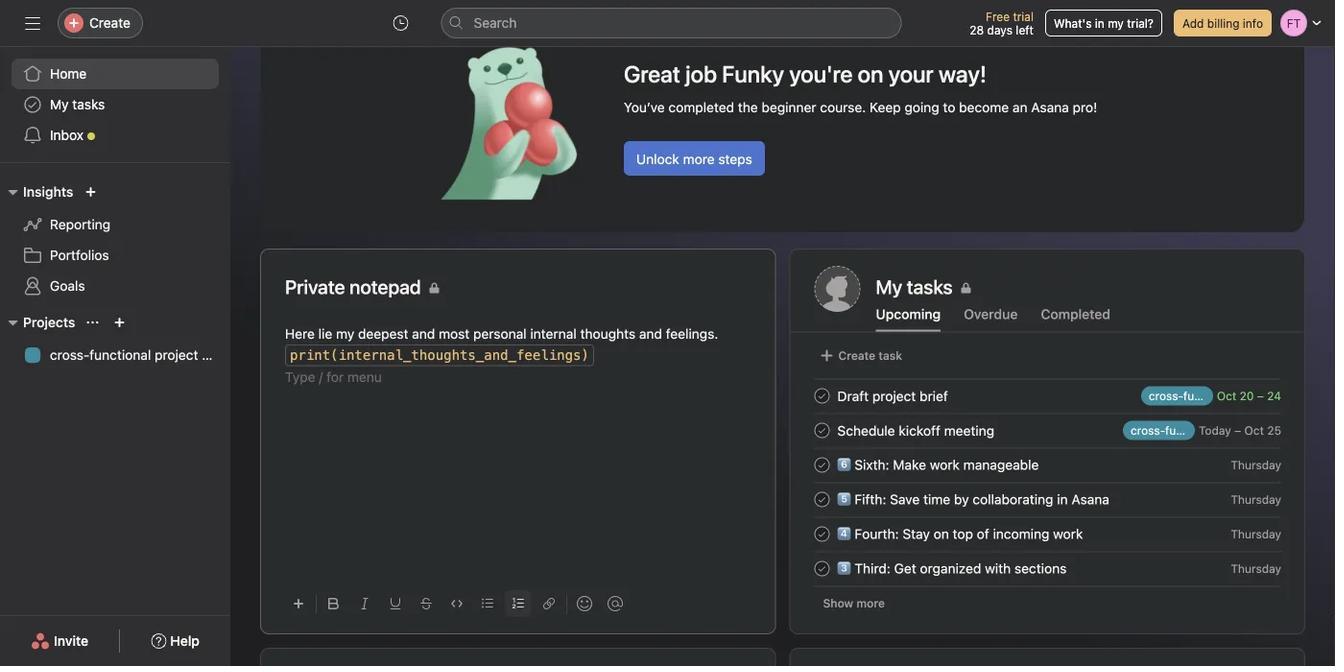 Task type: describe. For each thing, give the bounding box(es) containing it.
1 vertical spatial asana
[[1072, 491, 1110, 507]]

fourth:
[[855, 526, 899, 542]]

billing
[[1207, 16, 1240, 30]]

projects button
[[0, 311, 75, 334]]

become
[[959, 99, 1009, 115]]

an
[[1013, 99, 1028, 115]]

home
[[50, 66, 87, 82]]

new image
[[85, 186, 96, 198]]

task
[[879, 349, 902, 362]]

add
[[1183, 16, 1204, 30]]

at mention image
[[608, 596, 623, 612]]

projects
[[23, 314, 75, 330]]

new project or portfolio image
[[114, 317, 125, 328]]

in inside button
[[1095, 16, 1105, 30]]

trial?
[[1127, 16, 1154, 30]]

0 horizontal spatial –
[[1235, 424, 1241, 437]]

job
[[686, 60, 717, 87]]

what's in my trial? button
[[1045, 10, 1162, 36]]

great
[[624, 60, 681, 87]]

by
[[954, 491, 969, 507]]

what's in my trial?
[[1054, 16, 1154, 30]]

to
[[943, 99, 956, 115]]

meeting
[[944, 423, 995, 438]]

completed
[[669, 99, 734, 115]]

organized
[[920, 560, 981, 576]]

notepad
[[350, 276, 421, 298]]

left
[[1016, 23, 1034, 36]]

6️⃣
[[838, 457, 851, 473]]

overdue button
[[964, 306, 1018, 332]]

today
[[1199, 424, 1231, 437]]

insights element
[[0, 175, 230, 305]]

functional
[[89, 347, 151, 363]]

keep
[[870, 99, 901, 115]]

thursday button for 6️⃣ sixth: make work manageable
[[1231, 458, 1282, 472]]

portfolios link
[[12, 240, 219, 271]]

history image
[[393, 15, 408, 31]]

1 and from the left
[[412, 326, 435, 342]]

schedule
[[838, 423, 895, 438]]

thursday for 5️⃣ fifth: save time by collaborating in asana
[[1231, 493, 1282, 506]]

days
[[987, 23, 1013, 36]]

add profile photo image
[[815, 266, 861, 312]]

reporting
[[50, 216, 111, 232]]

3️⃣ third: get organized with sections
[[838, 560, 1067, 576]]

2 and from the left
[[639, 326, 662, 342]]

here lie my deepest and most personal internal thoughts and feelings. print(internal_thoughts_and_feelings)
[[285, 326, 718, 363]]

1 vertical spatial work
[[1053, 526, 1083, 542]]

thoughts
[[580, 326, 636, 342]]

my for lie
[[336, 326, 354, 342]]

completed image for 6️⃣
[[811, 454, 834, 477]]

search list box
[[441, 8, 902, 38]]

emoji image
[[577, 596, 592, 612]]

0 vertical spatial –
[[1257, 389, 1264, 403]]

cross-functional project plan
[[50, 347, 228, 363]]

sixth:
[[855, 457, 890, 473]]

thursday button for 4️⃣ fourth: stay on top of incoming work
[[1231, 528, 1282, 541]]

thursday button for 5️⃣ fifth: save time by collaborating in asana
[[1231, 493, 1282, 506]]

top
[[953, 526, 973, 542]]

free
[[986, 10, 1010, 23]]

save
[[890, 491, 920, 507]]

insert an object image
[[293, 598, 304, 610]]

home link
[[12, 59, 219, 89]]

internal
[[530, 326, 577, 342]]

italics image
[[359, 598, 371, 610]]

search
[[474, 15, 517, 31]]

cross-functional project plan link
[[12, 340, 228, 371]]

trial
[[1013, 10, 1034, 23]]

completed image for draft
[[811, 384, 834, 408]]

add billing info
[[1183, 16, 1263, 30]]

show more button
[[815, 590, 894, 617]]

1 horizontal spatial on
[[934, 526, 949, 542]]

0 horizontal spatial on
[[858, 60, 884, 87]]

3️⃣
[[838, 560, 851, 576]]

28
[[970, 23, 984, 36]]

link image
[[543, 598, 555, 610]]

invite button
[[18, 624, 101, 659]]

great job funky you're on your way!
[[624, 60, 987, 87]]

add billing info button
[[1174, 10, 1272, 36]]

inbox link
[[12, 120, 219, 151]]

completed checkbox for draft
[[811, 384, 834, 408]]

my for in
[[1108, 16, 1124, 30]]

beginner
[[762, 99, 817, 115]]

of
[[977, 526, 990, 542]]

sections
[[1015, 560, 1067, 576]]

what's
[[1054, 16, 1092, 30]]

global element
[[0, 47, 230, 162]]

bulleted list image
[[482, 598, 493, 610]]

completed image for 4️⃣
[[811, 523, 834, 546]]

make
[[893, 457, 926, 473]]

24
[[1267, 389, 1282, 403]]

upcoming button
[[876, 306, 941, 332]]

unlock more steps
[[636, 151, 752, 167]]

completed image for 5️⃣
[[811, 488, 834, 511]]

my tasks
[[876, 276, 953, 298]]

create for create
[[89, 15, 131, 31]]

third:
[[855, 560, 891, 576]]

schedule kickoff meeting
[[838, 423, 995, 438]]

steps
[[718, 151, 752, 167]]



Task type: locate. For each thing, give the bounding box(es) containing it.
0 vertical spatial work
[[930, 457, 960, 473]]

my
[[50, 96, 69, 112]]

1 horizontal spatial create
[[839, 349, 876, 362]]

4️⃣
[[838, 526, 851, 542]]

completed image left 3️⃣
[[811, 557, 834, 580]]

manageable
[[964, 457, 1039, 473]]

1 vertical spatial on
[[934, 526, 949, 542]]

thursday for 6️⃣ sixth: make work manageable
[[1231, 458, 1282, 472]]

completed button
[[1041, 306, 1111, 332]]

completed checkbox for 3️⃣
[[811, 557, 834, 580]]

5️⃣
[[838, 491, 851, 507]]

0 horizontal spatial oct
[[1217, 389, 1237, 403]]

document
[[285, 324, 751, 574]]

work right make
[[930, 457, 960, 473]]

personal
[[473, 326, 527, 342]]

completed image left schedule
[[811, 419, 834, 442]]

going
[[905, 99, 939, 115]]

goals link
[[12, 271, 219, 301]]

fifth:
[[855, 491, 886, 507]]

Completed checkbox
[[811, 384, 834, 408], [811, 488, 834, 511]]

1 horizontal spatial asana
[[1072, 491, 1110, 507]]

– right today
[[1235, 424, 1241, 437]]

completed checkbox left 3️⃣
[[811, 557, 834, 580]]

completed checkbox left 4️⃣ at bottom
[[811, 523, 834, 546]]

completed image
[[811, 384, 834, 408], [811, 454, 834, 477], [811, 488, 834, 511], [811, 557, 834, 580]]

4 thursday button from the top
[[1231, 562, 1282, 576]]

completed checkbox for 6️⃣
[[811, 454, 834, 477]]

completed checkbox left draft at the right bottom
[[811, 384, 834, 408]]

completed image
[[811, 419, 834, 442], [811, 523, 834, 546]]

1 vertical spatial oct
[[1245, 424, 1264, 437]]

more left steps
[[683, 151, 715, 167]]

0 horizontal spatial my
[[336, 326, 354, 342]]

create task button
[[815, 342, 907, 369]]

1 horizontal spatial oct
[[1245, 424, 1264, 437]]

0 vertical spatial my
[[1108, 16, 1124, 30]]

stay
[[903, 526, 930, 542]]

strikethrough image
[[420, 598, 432, 610]]

25
[[1267, 424, 1282, 437]]

underline image
[[390, 598, 401, 610]]

create
[[89, 15, 131, 31], [839, 349, 876, 362]]

thursday button for 3️⃣ third: get organized with sections
[[1231, 562, 1282, 576]]

info
[[1243, 16, 1263, 30]]

1 horizontal spatial my
[[1108, 16, 1124, 30]]

on left top
[[934, 526, 949, 542]]

1 horizontal spatial in
[[1095, 16, 1105, 30]]

today – oct 25
[[1199, 424, 1282, 437]]

0 vertical spatial asana
[[1031, 99, 1069, 115]]

– left 24
[[1257, 389, 1264, 403]]

0 horizontal spatial in
[[1057, 491, 1068, 507]]

1 thursday from the top
[[1231, 458, 1282, 472]]

oct 20 – 24
[[1217, 389, 1282, 403]]

more
[[683, 151, 715, 167], [857, 597, 885, 610]]

completed checkbox for 5️⃣
[[811, 488, 834, 511]]

1 completed checkbox from the top
[[811, 384, 834, 408]]

0 horizontal spatial and
[[412, 326, 435, 342]]

more for unlock
[[683, 151, 715, 167]]

document containing here lie my deepest and most personal internal thoughts and feelings.
[[285, 324, 751, 574]]

brief
[[920, 388, 948, 404]]

bold image
[[328, 598, 340, 610]]

1 completed checkbox from the top
[[811, 419, 834, 442]]

1 horizontal spatial –
[[1257, 389, 1264, 403]]

Completed checkbox
[[811, 419, 834, 442], [811, 454, 834, 477], [811, 523, 834, 546], [811, 557, 834, 580]]

2 completed image from the top
[[811, 454, 834, 477]]

0 vertical spatial create
[[89, 15, 131, 31]]

numbered list image
[[513, 598, 524, 610]]

most
[[439, 326, 470, 342]]

private
[[285, 276, 345, 298]]

asana right collaborating
[[1072, 491, 1110, 507]]

on up you've completed the beginner course. keep going to become an asana pro!
[[858, 60, 884, 87]]

1 vertical spatial create
[[839, 349, 876, 362]]

here
[[285, 326, 315, 342]]

completed image left 4️⃣ at bottom
[[811, 523, 834, 546]]

plan
[[202, 347, 228, 363]]

0 vertical spatial completed image
[[811, 419, 834, 442]]

5️⃣ fifth: save time by collaborating in asana
[[838, 491, 1110, 507]]

you're
[[789, 60, 853, 87]]

2 thursday button from the top
[[1231, 493, 1282, 506]]

invite
[[54, 633, 88, 649]]

hide sidebar image
[[25, 15, 40, 31]]

4️⃣ fourth: stay on top of incoming work
[[838, 526, 1083, 542]]

private notepad
[[285, 276, 421, 298]]

thursday for 3️⃣ third: get organized with sections
[[1231, 562, 1282, 576]]

work
[[930, 457, 960, 473], [1053, 526, 1083, 542]]

unlock more steps button
[[624, 141, 765, 176]]

thursday button
[[1231, 458, 1282, 472], [1231, 493, 1282, 506], [1231, 528, 1282, 541], [1231, 562, 1282, 576]]

completed image left draft at the right bottom
[[811, 384, 834, 408]]

oct left the 20
[[1217, 389, 1237, 403]]

create button
[[58, 8, 143, 38]]

insights button
[[0, 180, 73, 204]]

oct left 25
[[1245, 424, 1264, 437]]

the
[[738, 99, 758, 115]]

in right collaborating
[[1057, 491, 1068, 507]]

time
[[924, 491, 951, 507]]

pro!
[[1073, 99, 1098, 115]]

completed checkbox for 4️⃣
[[811, 523, 834, 546]]

work up sections
[[1053, 526, 1083, 542]]

0 vertical spatial oct
[[1217, 389, 1237, 403]]

project left 'plan'
[[155, 347, 198, 363]]

completed image for schedule
[[811, 419, 834, 442]]

you've completed the beginner course. keep going to become an asana pro!
[[624, 99, 1098, 115]]

help
[[170, 633, 200, 649]]

project left brief
[[873, 388, 916, 404]]

asana right an
[[1031, 99, 1069, 115]]

show options, current sort, top image
[[87, 317, 98, 328]]

2 completed checkbox from the top
[[811, 454, 834, 477]]

completed checkbox for schedule
[[811, 419, 834, 442]]

more right show
[[857, 597, 885, 610]]

and left feelings.
[[639, 326, 662, 342]]

1 horizontal spatial project
[[873, 388, 916, 404]]

more for show
[[857, 597, 885, 610]]

1 horizontal spatial and
[[639, 326, 662, 342]]

incoming
[[993, 526, 1050, 542]]

my tasks link
[[12, 89, 219, 120]]

2 completed checkbox from the top
[[811, 488, 834, 511]]

draft project brief
[[838, 388, 948, 404]]

3 thursday button from the top
[[1231, 528, 1282, 541]]

on
[[858, 60, 884, 87], [934, 526, 949, 542]]

0 horizontal spatial project
[[155, 347, 198, 363]]

0 vertical spatial more
[[683, 151, 715, 167]]

3 completed image from the top
[[811, 488, 834, 511]]

funky
[[722, 60, 784, 87]]

deepest
[[358, 326, 408, 342]]

tasks
[[72, 96, 105, 112]]

create task
[[839, 349, 902, 362]]

1 vertical spatial project
[[873, 388, 916, 404]]

code image
[[451, 598, 463, 610]]

1 vertical spatial completed image
[[811, 523, 834, 546]]

0 vertical spatial project
[[155, 347, 198, 363]]

help button
[[139, 624, 212, 659]]

get
[[894, 560, 917, 576]]

1 vertical spatial more
[[857, 597, 885, 610]]

my tasks
[[50, 96, 105, 112]]

feelings.
[[666, 326, 718, 342]]

4 thursday from the top
[[1231, 562, 1282, 576]]

2 completed image from the top
[[811, 523, 834, 546]]

my right lie
[[336, 326, 354, 342]]

completed image left 6️⃣
[[811, 454, 834, 477]]

create for create task
[[839, 349, 876, 362]]

0 vertical spatial in
[[1095, 16, 1105, 30]]

show more
[[823, 597, 885, 610]]

1 vertical spatial my
[[336, 326, 354, 342]]

search button
[[441, 8, 902, 38]]

0 horizontal spatial asana
[[1031, 99, 1069, 115]]

1 completed image from the top
[[811, 419, 834, 442]]

1 completed image from the top
[[811, 384, 834, 408]]

1 horizontal spatial more
[[857, 597, 885, 610]]

0 horizontal spatial more
[[683, 151, 715, 167]]

my
[[1108, 16, 1124, 30], [336, 326, 354, 342]]

and
[[412, 326, 435, 342], [639, 326, 662, 342]]

completed checkbox left 6️⃣
[[811, 454, 834, 477]]

2 thursday from the top
[[1231, 493, 1282, 506]]

create left task
[[839, 349, 876, 362]]

thursday for 4️⃣ fourth: stay on top of incoming work
[[1231, 528, 1282, 541]]

1 vertical spatial –
[[1235, 424, 1241, 437]]

my left the "trial?"
[[1108, 16, 1124, 30]]

completed checkbox left schedule
[[811, 419, 834, 442]]

my inside here lie my deepest and most personal internal thoughts and feelings. print(internal_thoughts_and_feelings)
[[336, 326, 354, 342]]

asana
[[1031, 99, 1069, 115], [1072, 491, 1110, 507]]

and up print(internal_thoughts_and_feelings)
[[412, 326, 435, 342]]

overdue
[[964, 306, 1018, 322]]

0 horizontal spatial work
[[930, 457, 960, 473]]

show
[[823, 597, 854, 610]]

1 vertical spatial completed checkbox
[[811, 488, 834, 511]]

4 completed checkbox from the top
[[811, 557, 834, 580]]

1 thursday button from the top
[[1231, 458, 1282, 472]]

create up home "link" at the left of page
[[89, 15, 131, 31]]

4 completed image from the top
[[811, 557, 834, 580]]

completed checkbox left 5️⃣
[[811, 488, 834, 511]]

create inside dropdown button
[[89, 15, 131, 31]]

3 thursday from the top
[[1231, 528, 1282, 541]]

reporting link
[[12, 209, 219, 240]]

completed image for 3️⃣
[[811, 557, 834, 580]]

–
[[1257, 389, 1264, 403], [1235, 424, 1241, 437]]

you've
[[624, 99, 665, 115]]

create inside button
[[839, 349, 876, 362]]

0 horizontal spatial create
[[89, 15, 131, 31]]

projects element
[[0, 305, 230, 374]]

3 completed checkbox from the top
[[811, 523, 834, 546]]

1 vertical spatial in
[[1057, 491, 1068, 507]]

thursday
[[1231, 458, 1282, 472], [1231, 493, 1282, 506], [1231, 528, 1282, 541], [1231, 562, 1282, 576]]

in right what's
[[1095, 16, 1105, 30]]

portfolios
[[50, 247, 109, 263]]

print(internal_thoughts_and_feelings)
[[290, 348, 589, 363]]

0 vertical spatial completed checkbox
[[811, 384, 834, 408]]

my inside button
[[1108, 16, 1124, 30]]

6️⃣ sixth: make work manageable
[[838, 457, 1039, 473]]

with
[[985, 560, 1011, 576]]

cross-
[[50, 347, 89, 363]]

1 horizontal spatial work
[[1053, 526, 1083, 542]]

oct
[[1217, 389, 1237, 403], [1245, 424, 1264, 437]]

project inside 'link'
[[155, 347, 198, 363]]

draft
[[838, 388, 869, 404]]

in
[[1095, 16, 1105, 30], [1057, 491, 1068, 507]]

0 vertical spatial on
[[858, 60, 884, 87]]

toolbar
[[285, 582, 751, 625]]

completed image left 5️⃣
[[811, 488, 834, 511]]



Task type: vqa. For each thing, say whether or not it's contained in the screenshot.
I Expect 100% And No Less!
no



